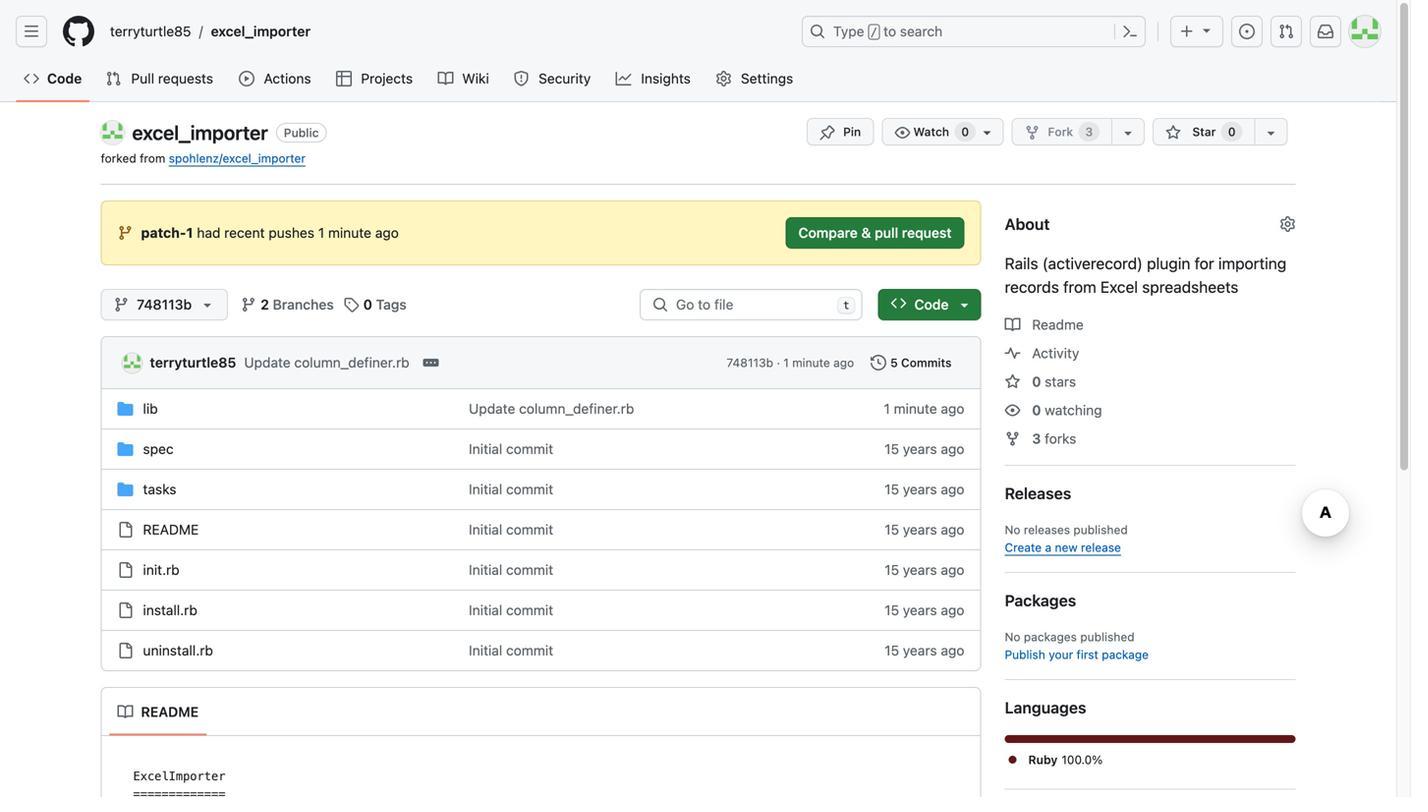 Task type: vqa. For each thing, say whether or not it's contained in the screenshot.
Fiverrdrh / Reservation-System-Backend
no



Task type: locate. For each thing, give the bounding box(es) containing it.
3 right fork
[[1086, 125, 1093, 139]]

list
[[102, 16, 790, 47]]

15 for install.rb
[[885, 602, 900, 618]]

/ up requests
[[199, 23, 203, 39]]

6 initial from the top
[[469, 642, 503, 659]]

748113b inside popup button
[[137, 296, 192, 313]]

5 years from the top
[[903, 602, 938, 618]]

0 vertical spatial update
[[244, 354, 291, 371]]

4 initial commit from the top
[[469, 562, 554, 578]]

0 for stars
[[1033, 374, 1042, 390]]

years for uninstall.rb
[[903, 642, 938, 659]]

0 vertical spatial book image
[[1005, 317, 1021, 333]]

column_definer.rb for top update column_definer.rb link
[[294, 354, 410, 371]]

6 15 years ago from the top
[[885, 642, 965, 659]]

terryturtle85 image
[[122, 354, 142, 373]]

terryturtle85 up pull
[[110, 23, 191, 39]]

excel_importer link up forked from spohlenz/excel_importer
[[132, 121, 268, 144]]

packages
[[1005, 591, 1077, 610]]

minute down the 5 commits link
[[894, 401, 938, 417]]

5 initial commit link from the top
[[469, 602, 554, 618]]

git branch image
[[114, 297, 129, 313], [241, 297, 257, 313]]

shield image
[[514, 71, 529, 87]]

pin image
[[820, 125, 836, 141]]

1 horizontal spatial update column_definer.rb
[[469, 401, 634, 417]]

0 horizontal spatial update column_definer.rb link
[[244, 354, 410, 371]]

initial commit link for install.rb
[[469, 602, 554, 618]]

dot fill image
[[1005, 752, 1021, 768]]

directory image left lib
[[117, 401, 133, 417]]

1 vertical spatial terryturtle85
[[150, 354, 236, 371]]

readme link
[[143, 522, 199, 538], [110, 697, 207, 728]]

2 initial commit from the top
[[469, 481, 554, 497]]

initial for install.rb
[[469, 602, 503, 618]]

3
[[1086, 125, 1093, 139], [1033, 431, 1041, 447]]

1 15 from the top
[[885, 441, 900, 457]]

tasks
[[143, 481, 177, 497]]

git branch image left 2
[[241, 297, 257, 313]]

readme down uninstall.rb link
[[141, 704, 199, 720]]

star 0
[[1190, 125, 1236, 139]]

0 right star
[[1229, 125, 1236, 139]]

1 triangle down image from the left
[[200, 297, 216, 313]]

1 vertical spatial 3
[[1033, 431, 1041, 447]]

1 vertical spatial directory image
[[117, 441, 133, 457]]

edit repository metadata image
[[1281, 216, 1296, 232]]

1 vertical spatial update
[[469, 401, 516, 417]]

1 directory image from the top
[[117, 401, 133, 417]]

4 years from the top
[[903, 562, 938, 578]]

0 vertical spatial update column_definer.rb link
[[244, 354, 410, 371]]

5 commit from the top
[[506, 602, 554, 618]]

from right forked
[[140, 151, 165, 165]]

1 horizontal spatial minute
[[793, 356, 831, 370]]

security
[[539, 70, 591, 87]]

2 no from the top
[[1005, 630, 1021, 644]]

ruby
[[1029, 753, 1058, 767]]

initial commit for init.rb
[[469, 562, 554, 578]]

terryturtle85 link right terryturtle85 icon
[[150, 354, 236, 371]]

2 directory image from the top
[[117, 441, 133, 457]]

0 vertical spatial published
[[1074, 523, 1128, 537]]

projects
[[361, 70, 413, 87]]

years
[[903, 441, 938, 457], [903, 481, 938, 497], [903, 522, 938, 538], [903, 562, 938, 578], [903, 602, 938, 618], [903, 642, 938, 659]]

748113b for 748113b · 1 minute ago
[[727, 356, 774, 370]]

code button
[[879, 289, 982, 321]]

book image
[[1005, 317, 1021, 333], [117, 704, 133, 720]]

1 horizontal spatial from
[[1064, 278, 1097, 296]]

star
[[1193, 125, 1217, 139]]

pull
[[875, 225, 899, 241]]

4 15 from the top
[[885, 562, 900, 578]]

2 years from the top
[[903, 481, 938, 497]]

1 horizontal spatial repo forked image
[[1025, 125, 1041, 141]]

star image
[[1005, 374, 1021, 390]]

1 vertical spatial published
[[1081, 630, 1135, 644]]

748113b up terryturtle85 icon
[[137, 296, 192, 313]]

ago for install.rb
[[941, 602, 965, 618]]

2 git branch image from the left
[[241, 297, 257, 313]]

triangle down image
[[200, 297, 216, 313], [957, 297, 973, 313]]

insights link
[[608, 64, 700, 93]]

1 horizontal spatial 748113b
[[727, 356, 774, 370]]

initial for readme
[[469, 522, 503, 538]]

branches
[[273, 296, 334, 313]]

terryturtle85 right terryturtle85 icon
[[150, 354, 236, 371]]

repo forked image left fork
[[1025, 125, 1041, 141]]

commit for uninstall.rb
[[506, 642, 554, 659]]

0 horizontal spatial update column_definer.rb
[[244, 354, 410, 371]]

actions link
[[231, 64, 320, 93]]

15 years ago for install.rb
[[885, 602, 965, 618]]

init.rb link
[[143, 562, 180, 578]]

column_definer.rb
[[294, 354, 410, 371], [519, 401, 634, 417]]

directory image
[[117, 401, 133, 417], [117, 441, 133, 457]]

initial commit for spec
[[469, 441, 554, 457]]

748113b · 1 minute ago
[[727, 356, 855, 370]]

5 15 years ago from the top
[[885, 602, 965, 618]]

3 initial commit link from the top
[[469, 522, 554, 538]]

0 horizontal spatial triangle down image
[[200, 297, 216, 313]]

0 horizontal spatial /
[[199, 23, 203, 39]]

1 horizontal spatial git branch image
[[241, 297, 257, 313]]

pull
[[131, 70, 154, 87]]

0 horizontal spatial git branch image
[[114, 297, 129, 313]]

watch
[[911, 125, 953, 139]]

code right code icon
[[915, 296, 949, 313]]

issue opened image
[[1240, 24, 1255, 39]]

no packages published publish your first package
[[1005, 630, 1149, 662]]

pull requests link
[[98, 64, 223, 93]]

your
[[1049, 648, 1074, 662]]

/ inside terryturtle85 / excel_importer
[[199, 23, 203, 39]]

excel_importer inside terryturtle85 / excel_importer
[[211, 23, 311, 39]]

plugin
[[1147, 254, 1191, 273]]

code right code image
[[47, 70, 82, 87]]

5
[[891, 356, 898, 370]]

5 15 from the top
[[885, 602, 900, 618]]

0 horizontal spatial book image
[[117, 704, 133, 720]]

1 initial commit from the top
[[469, 441, 554, 457]]

triangle down image right code icon
[[957, 297, 973, 313]]

1 vertical spatial minute
[[793, 356, 831, 370]]

commits
[[902, 356, 952, 370]]

100.0%
[[1062, 753, 1103, 767]]

book image up excelimporter
[[117, 704, 133, 720]]

see your forks of this repository image
[[1121, 125, 1137, 141]]

book image inside readme link
[[1005, 317, 1021, 333]]

0 vertical spatial repo forked image
[[1025, 125, 1041, 141]]

0 horizontal spatial eye image
[[895, 125, 911, 141]]

initial for spec
[[469, 441, 503, 457]]

3 15 years ago from the top
[[885, 522, 965, 538]]

1 horizontal spatial book image
[[1005, 317, 1021, 333]]

eye image down star image
[[1005, 403, 1021, 418]]

triangle down image left 2
[[200, 297, 216, 313]]

0 right tag image
[[363, 296, 372, 313]]

1 years from the top
[[903, 441, 938, 457]]

0 horizontal spatial update
[[244, 354, 291, 371]]

excel_importer link up "play" icon
[[203, 16, 319, 47]]

1 left had
[[186, 225, 193, 241]]

0 horizontal spatial repo forked image
[[1005, 431, 1021, 447]]

ago for init.rb
[[941, 562, 965, 578]]

ago for uninstall.rb
[[941, 642, 965, 659]]

0 down 0 stars
[[1033, 402, 1042, 418]]

6 initial commit link from the top
[[469, 642, 554, 659]]

initial
[[469, 441, 503, 457], [469, 481, 503, 497], [469, 522, 503, 538], [469, 562, 503, 578], [469, 602, 503, 618], [469, 642, 503, 659]]

0 right watch
[[962, 125, 970, 139]]

1 horizontal spatial code
[[915, 296, 949, 313]]

had
[[197, 225, 221, 241]]

0 horizontal spatial 748113b
[[137, 296, 192, 313]]

repo forked image left 3 forks
[[1005, 431, 1021, 447]]

published for release
[[1074, 523, 1128, 537]]

terryturtle85 for terryturtle85 / excel_importer
[[110, 23, 191, 39]]

1 horizontal spatial column_definer.rb
[[519, 401, 634, 417]]

6 years from the top
[[903, 642, 938, 659]]

update column_definer.rb
[[244, 354, 410, 371], [469, 401, 634, 417]]

published inside no packages published publish your first package
[[1081, 630, 1135, 644]]

readme link down uninstall.rb link
[[110, 697, 207, 728]]

0 vertical spatial readme
[[143, 522, 199, 538]]

2 commit from the top
[[506, 481, 554, 497]]

2
[[261, 296, 269, 313]]

4 commit from the top
[[506, 562, 554, 578]]

to
[[884, 23, 897, 39]]

748113b
[[137, 296, 192, 313], [727, 356, 774, 370]]

readme link
[[1005, 317, 1084, 333]]

terryturtle85 link up pull
[[102, 16, 199, 47]]

packages
[[1024, 630, 1077, 644]]

published inside no releases published create a new release
[[1074, 523, 1128, 537]]

3 15 from the top
[[885, 522, 900, 538]]

3 commit from the top
[[506, 522, 554, 538]]

projects link
[[328, 64, 422, 93]]

/ for terryturtle85
[[199, 23, 203, 39]]

15 years ago
[[885, 441, 965, 457], [885, 481, 965, 497], [885, 522, 965, 538], [885, 562, 965, 578], [885, 602, 965, 618], [885, 642, 965, 659]]

1 horizontal spatial triangle down image
[[957, 297, 973, 313]]

1 vertical spatial from
[[1064, 278, 1097, 296]]

minute right · at the right of page
[[793, 356, 831, 370]]

initial commit link
[[469, 441, 554, 457], [469, 481, 554, 497], [469, 522, 554, 538], [469, 562, 554, 578], [469, 602, 554, 618], [469, 642, 554, 659]]

2 15 years ago from the top
[[885, 481, 965, 497]]

0 vertical spatial terryturtle85
[[110, 23, 191, 39]]

0 vertical spatial 748113b
[[137, 296, 192, 313]]

3 initial commit from the top
[[469, 522, 554, 538]]

2 initial commit link from the top
[[469, 481, 554, 497]]

stars
[[1045, 374, 1077, 390]]

from inside rails (activerecord) plugin for importing records from excel spreadsheets
[[1064, 278, 1097, 296]]

notifications image
[[1318, 24, 1334, 39]]

triangle down image inside 748113b popup button
[[200, 297, 216, 313]]

terryturtle85 inside terryturtle85 / excel_importer
[[110, 23, 191, 39]]

1 vertical spatial code
[[915, 296, 949, 313]]

1 horizontal spatial update
[[469, 401, 516, 417]]

ago for lib
[[941, 401, 965, 417]]

0 horizontal spatial from
[[140, 151, 165, 165]]

2 triangle down image from the left
[[957, 297, 973, 313]]

eye image right pin
[[895, 125, 911, 141]]

5 initial commit from the top
[[469, 602, 554, 618]]

0 horizontal spatial code
[[47, 70, 82, 87]]

initial for tasks
[[469, 481, 503, 497]]

15 years ago for tasks
[[885, 481, 965, 497]]

0 vertical spatial eye image
[[895, 125, 911, 141]]

2 horizontal spatial minute
[[894, 401, 938, 417]]

1 vertical spatial repo forked image
[[1005, 431, 1021, 447]]

0 vertical spatial update column_definer.rb
[[244, 354, 410, 371]]

rails (activerecord) plugin for importing records from excel spreadsheets
[[1005, 254, 1287, 296]]

no up publish
[[1005, 630, 1021, 644]]

1 git branch image from the left
[[114, 297, 129, 313]]

terryturtle85
[[110, 23, 191, 39], [150, 354, 236, 371]]

settings link
[[708, 64, 803, 93]]

book image up pulse image
[[1005, 317, 1021, 333]]

years for readme
[[903, 522, 938, 538]]

git branch image up terryturtle85 icon
[[114, 297, 129, 313]]

patch-
[[141, 225, 186, 241]]

no up create
[[1005, 523, 1021, 537]]

1 vertical spatial 748113b
[[727, 356, 774, 370]]

0 horizontal spatial column_definer.rb
[[294, 354, 410, 371]]

years for init.rb
[[903, 562, 938, 578]]

ago
[[375, 225, 399, 241], [834, 356, 855, 370], [941, 401, 965, 417], [941, 441, 965, 457], [941, 481, 965, 497], [941, 522, 965, 538], [941, 562, 965, 578], [941, 602, 965, 618], [941, 642, 965, 659]]

1 vertical spatial readme
[[141, 704, 199, 720]]

update for top update column_definer.rb link
[[244, 354, 291, 371]]

ago for tasks
[[941, 481, 965, 497]]

lib
[[143, 401, 158, 417]]

4 15 years ago from the top
[[885, 562, 965, 578]]

3 years from the top
[[903, 522, 938, 538]]

0 vertical spatial excel_importer
[[211, 23, 311, 39]]

update column_definer.rb for rightmost update column_definer.rb link
[[469, 401, 634, 417]]

git pull request image
[[106, 71, 121, 87]]

15 years ago for uninstall.rb
[[885, 642, 965, 659]]

releases
[[1024, 523, 1071, 537]]

repo forked image for 3
[[1005, 431, 1021, 447]]

published up the release
[[1074, 523, 1128, 537]]

years for spec
[[903, 441, 938, 457]]

1 horizontal spatial /
[[871, 26, 878, 39]]

3 initial from the top
[[469, 522, 503, 538]]

eye image
[[895, 125, 911, 141], [1005, 403, 1021, 418]]

1 vertical spatial update column_definer.rb link
[[469, 401, 634, 417]]

ago for readme
[[941, 522, 965, 538]]

5 initial from the top
[[469, 602, 503, 618]]

1 vertical spatial column_definer.rb
[[519, 401, 634, 417]]

wiki link
[[430, 64, 498, 93]]

excel_importer up "play" icon
[[211, 23, 311, 39]]

3 left forks on the bottom right
[[1033, 431, 1041, 447]]

6 commit from the top
[[506, 642, 554, 659]]

readme
[[143, 522, 199, 538], [141, 704, 199, 720]]

from down (activerecord)
[[1064, 278, 1097, 296]]

excel_importer up forked from spohlenz/excel_importer
[[132, 121, 268, 144]]

no inside no releases published create a new release
[[1005, 523, 1021, 537]]

no
[[1005, 523, 1021, 537], [1005, 630, 1021, 644]]

1 horizontal spatial eye image
[[1005, 403, 1021, 418]]

1 minute ago
[[884, 401, 965, 417]]

1 15 years ago from the top
[[885, 441, 965, 457]]

triangle down image inside code "popup button"
[[957, 297, 973, 313]]

ruby 100.0 element
[[1005, 735, 1296, 743]]

1 horizontal spatial 3
[[1086, 125, 1093, 139]]

0 vertical spatial 3
[[1086, 125, 1093, 139]]

/ inside type / to search
[[871, 26, 878, 39]]

update column_definer.rb for top update column_definer.rb link
[[244, 354, 410, 371]]

published up package
[[1081, 630, 1135, 644]]

4 initial commit link from the top
[[469, 562, 554, 578]]

0 horizontal spatial 3
[[1033, 431, 1041, 447]]

repo forked image
[[1025, 125, 1041, 141], [1005, 431, 1021, 447]]

1 commit from the top
[[506, 441, 554, 457]]

command palette image
[[1123, 24, 1138, 39]]

5 commits
[[891, 356, 952, 370]]

excel_importer
[[211, 23, 311, 39], [132, 121, 268, 144]]

1 vertical spatial readme link
[[110, 697, 207, 728]]

1 vertical spatial update column_definer.rb
[[469, 401, 634, 417]]

2 15 from the top
[[885, 481, 900, 497]]

minute
[[328, 225, 372, 241], [793, 356, 831, 370], [894, 401, 938, 417]]

1 no from the top
[[1005, 523, 1021, 537]]

0 vertical spatial no
[[1005, 523, 1021, 537]]

0 horizontal spatial minute
[[328, 225, 372, 241]]

directory image left spec link
[[117, 441, 133, 457]]

3 forks
[[1033, 431, 1077, 447]]

book image inside readme link
[[117, 704, 133, 720]]

readme up init.rb link
[[143, 522, 199, 538]]

1 vertical spatial book image
[[117, 704, 133, 720]]

0 left stars at the top of the page
[[1033, 374, 1042, 390]]

748113b left · at the right of page
[[727, 356, 774, 370]]

0 vertical spatial directory image
[[117, 401, 133, 417]]

plus image
[[1180, 24, 1196, 39]]

2 initial from the top
[[469, 481, 503, 497]]

compare & pull request
[[799, 225, 952, 241]]

gear image
[[716, 71, 732, 87]]

uninstall.rb link
[[143, 642, 213, 659]]

/ for type
[[871, 26, 878, 39]]

0 for tags
[[363, 296, 372, 313]]

0 vertical spatial column_definer.rb
[[294, 354, 410, 371]]

/ left to
[[871, 26, 878, 39]]

1 initial from the top
[[469, 441, 503, 457]]

homepage image
[[63, 16, 94, 47]]

0 tags
[[363, 296, 407, 313]]

readme
[[1029, 317, 1084, 333]]

6 15 from the top
[[885, 642, 900, 659]]

published for package
[[1081, 630, 1135, 644]]

&
[[862, 225, 872, 241]]

(activerecord)
[[1043, 254, 1143, 273]]

1 horizontal spatial update column_definer.rb link
[[469, 401, 634, 417]]

patch-1 link
[[141, 225, 193, 241]]

update column_definer.rb link
[[244, 354, 410, 371], [469, 401, 634, 417]]

1 vertical spatial no
[[1005, 630, 1021, 644]]

4 initial from the top
[[469, 562, 503, 578]]

minute right pushes
[[328, 225, 372, 241]]

15
[[885, 441, 900, 457], [885, 481, 900, 497], [885, 522, 900, 538], [885, 562, 900, 578], [885, 602, 900, 618], [885, 642, 900, 659]]

1 initial commit link from the top
[[469, 441, 554, 457]]

readme link up init.rb link
[[143, 522, 199, 538]]

1 right · at the right of page
[[784, 356, 789, 370]]

code image
[[24, 71, 39, 87]]

forked
[[101, 151, 136, 165]]

no inside no packages published publish your first package
[[1005, 630, 1021, 644]]

years for tasks
[[903, 481, 938, 497]]

6 initial commit from the top
[[469, 642, 554, 659]]



Task type: describe. For each thing, give the bounding box(es) containing it.
15 years ago for init.rb
[[885, 562, 965, 578]]

0 vertical spatial code
[[47, 70, 82, 87]]

about
[[1005, 215, 1050, 233]]

triangle down image for 748113b
[[200, 297, 216, 313]]

create a new release link
[[1005, 541, 1122, 554]]

forked from spohlenz/excel_importer
[[101, 151, 306, 165]]

security link
[[506, 64, 600, 93]]

initial commit link for tasks
[[469, 481, 554, 497]]

no releases published create a new release
[[1005, 523, 1128, 554]]

1 vertical spatial eye image
[[1005, 403, 1021, 418]]

ruby 100.0%
[[1029, 753, 1103, 767]]

type
[[834, 23, 865, 39]]

no for no packages published publish your first package
[[1005, 630, 1021, 644]]

publish
[[1005, 648, 1046, 662]]

748113b for 748113b
[[137, 296, 192, 313]]

wiki
[[462, 70, 489, 87]]

terryturtle85 / excel_importer
[[110, 23, 311, 39]]

spreadsheets
[[1143, 278, 1239, 296]]

commit for spec
[[506, 441, 554, 457]]

15 for init.rb
[[885, 562, 900, 578]]

importing
[[1219, 254, 1287, 273]]

commit for readme
[[506, 522, 554, 538]]

0 vertical spatial readme link
[[143, 522, 199, 538]]

pin button
[[807, 118, 874, 146]]

git pull request image
[[1279, 24, 1295, 39]]

create
[[1005, 541, 1042, 554]]

initial for uninstall.rb
[[469, 642, 503, 659]]

install.rb
[[143, 602, 197, 618]]

15 for tasks
[[885, 481, 900, 497]]

repo forked image for fork
[[1025, 125, 1041, 141]]

code link
[[16, 64, 90, 93]]

book image
[[438, 71, 454, 87]]

initial commit for install.rb
[[469, 602, 554, 618]]

15 for spec
[[885, 441, 900, 457]]

a
[[1046, 541, 1052, 554]]

pulse image
[[1005, 346, 1021, 361]]

languages
[[1005, 699, 1087, 717]]

spohlenz/excel_importer
[[169, 151, 306, 165]]

owner avatar image
[[101, 121, 124, 145]]

tags
[[376, 296, 407, 313]]

1 down history image
[[884, 401, 891, 417]]

first
[[1077, 648, 1099, 662]]

search image
[[653, 297, 668, 313]]

748113b button
[[101, 289, 228, 321]]

spec
[[143, 441, 174, 457]]

code inside "popup button"
[[915, 296, 949, 313]]

0 vertical spatial terryturtle85 link
[[102, 16, 199, 47]]

748113b link
[[727, 354, 774, 372]]

type / to search
[[834, 23, 943, 39]]

add this repository to a list image
[[1264, 125, 1280, 141]]

15 for uninstall.rb
[[885, 642, 900, 659]]

new
[[1055, 541, 1078, 554]]

publish your first package link
[[1005, 648, 1149, 662]]

release
[[1081, 541, 1122, 554]]

initial for init.rb
[[469, 562, 503, 578]]

0 vertical spatial minute
[[328, 225, 372, 241]]

patch-1 had recent pushes 1 minute ago
[[141, 225, 399, 241]]

watching
[[1045, 402, 1103, 418]]

initial commit for uninstall.rb
[[469, 642, 554, 659]]

fork 3
[[1048, 125, 1093, 139]]

history image
[[871, 355, 887, 371]]

triangle down image for code
[[957, 297, 973, 313]]

fork
[[1048, 125, 1074, 139]]

15 years ago for readme
[[885, 522, 965, 538]]

install.rb link
[[143, 602, 197, 618]]

pull requests
[[131, 70, 213, 87]]

excelimporter ============
[[133, 770, 666, 797]]

15 years ago for spec
[[885, 441, 965, 457]]

package
[[1102, 648, 1149, 662]]

ago for spec
[[941, 441, 965, 457]]

requests
[[158, 70, 213, 87]]

initial commit for tasks
[[469, 481, 554, 497]]

terryturtle85 for terryturtle85
[[150, 354, 236, 371]]

releases link
[[1005, 484, 1072, 503]]

initial commit for readme
[[469, 522, 554, 538]]

triangle down image
[[1199, 22, 1215, 38]]

update for rightmost update column_definer.rb link
[[469, 401, 516, 417]]

0 for watching
[[1033, 402, 1042, 418]]

pushes
[[269, 225, 315, 241]]

list containing terryturtle85 / excel_importer
[[102, 16, 790, 47]]

activity
[[1033, 345, 1080, 361]]

1 vertical spatial excel_importer link
[[132, 121, 268, 144]]

table image
[[336, 71, 352, 87]]

play image
[[239, 71, 255, 87]]

1 vertical spatial terryturtle85 link
[[150, 354, 236, 371]]

2 vertical spatial minute
[[894, 401, 938, 417]]

public
[[284, 126, 319, 140]]

request
[[902, 225, 952, 241]]

compare & pull request link
[[786, 217, 965, 249]]

2 branches
[[261, 296, 334, 313]]

compare
[[799, 225, 858, 241]]

excel
[[1101, 278, 1139, 296]]

star image
[[1166, 125, 1182, 141]]

initial commit link for readme
[[469, 522, 554, 538]]

1 vertical spatial excel_importer
[[132, 121, 268, 144]]

no for no releases published create a new release
[[1005, 523, 1021, 537]]

code image
[[891, 295, 907, 311]]

column_definer.rb for rightmost update column_definer.rb link
[[519, 401, 634, 417]]

settings
[[741, 70, 794, 87]]

for
[[1195, 254, 1215, 273]]

5 commits link
[[862, 349, 961, 377]]

15 for readme
[[885, 522, 900, 538]]

sc 9kayk9 0 image
[[117, 225, 133, 241]]

open commit details image
[[423, 355, 439, 371]]

lib link
[[143, 401, 158, 417]]

·
[[777, 356, 781, 370]]

actions
[[264, 70, 311, 87]]

spohlenz/excel_importer link
[[169, 151, 306, 165]]

Go to file text field
[[676, 290, 830, 320]]

rails
[[1005, 254, 1039, 273]]

0 watching
[[1033, 402, 1103, 418]]

0 users starred this repository element
[[1222, 122, 1243, 142]]

years for install.rb
[[903, 602, 938, 618]]

0 vertical spatial from
[[140, 151, 165, 165]]

directory image for spec
[[117, 441, 133, 457]]

initial commit link for spec
[[469, 441, 554, 457]]

packages link
[[1005, 589, 1296, 612]]

activity link
[[1005, 345, 1080, 361]]

records
[[1005, 278, 1060, 296]]

0 vertical spatial excel_importer link
[[203, 16, 319, 47]]

0 stars
[[1033, 374, 1077, 390]]

recent
[[224, 225, 265, 241]]

releases
[[1005, 484, 1072, 503]]

directory image for lib
[[117, 401, 133, 417]]

initial commit link for init.rb
[[469, 562, 554, 578]]

directory image
[[117, 482, 133, 497]]

uninstall.rb
[[143, 642, 213, 659]]

initial commit link for uninstall.rb
[[469, 642, 554, 659]]

commit for install.rb
[[506, 602, 554, 618]]

commit for init.rb
[[506, 562, 554, 578]]

init.rb
[[143, 562, 180, 578]]

insights
[[641, 70, 691, 87]]

tasks link
[[143, 481, 177, 497]]

graph image
[[616, 71, 632, 87]]

commit for tasks
[[506, 481, 554, 497]]

t
[[843, 300, 850, 312]]

tag image
[[344, 297, 360, 313]]

1 right pushes
[[318, 225, 325, 241]]



